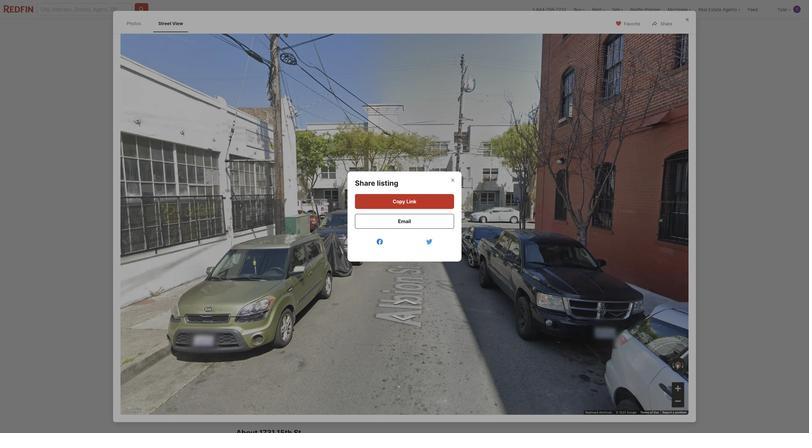 Task type: locate. For each thing, give the bounding box(es) containing it.
link
[[406, 199, 416, 205]]

1 horizontal spatial share
[[661, 21, 672, 26]]

report
[[434, 369, 443, 373], [663, 411, 672, 415]]

a for report a map error
[[444, 369, 445, 373]]

tab list
[[121, 15, 194, 32], [236, 19, 413, 35]]

street view for tab list containing photos
[[158, 21, 183, 26]]

request a tour button
[[479, 232, 561, 247]]

send a message
[[501, 256, 540, 262]]

7732
[[556, 7, 567, 12]]

1731
[[236, 205, 247, 212], [505, 216, 519, 223]]

1 horizontal spatial report
[[663, 411, 672, 415]]

terms of use link right the google in the bottom of the page
[[640, 411, 659, 415]]

15th up tour
[[520, 216, 533, 223]]

1 vertical spatial view
[[269, 183, 280, 189]]

share down redfin premier button
[[661, 21, 672, 26]]

0 vertical spatial use
[[425, 369, 430, 373]]

1-
[[532, 7, 536, 12]]

1 horizontal spatial terms of use link
[[640, 411, 659, 415]]

a left map
[[444, 369, 445, 373]]

share listing dialog
[[113, 11, 696, 423], [348, 172, 462, 262]]

data
[[391, 369, 397, 373]]

terms right the google in the bottom of the page
[[640, 411, 649, 415]]

0 vertical spatial google image
[[238, 365, 258, 373]]

street view for the street view button to the top
[[255, 183, 280, 189]]

1 vertical spatial report
[[663, 411, 672, 415]]

0 horizontal spatial tab list
[[121, 15, 194, 32]]

email
[[398, 218, 411, 225]]

0 horizontal spatial share
[[355, 179, 375, 188]]

1 vertical spatial street view button
[[391, 280, 420, 288]]

a left tour
[[524, 236, 527, 242]]

map inside popup button
[[245, 282, 256, 289]]

1 vertical spatial use
[[654, 411, 659, 415]]

directions
[[430, 282, 447, 286]]

1731 up request
[[505, 216, 519, 223]]

1 horizontal spatial ,
[[300, 205, 302, 212]]

0 vertical spatial street view button
[[241, 180, 285, 192]]

2 vertical spatial view
[[410, 282, 418, 286]]

0 vertical spatial street
[[158, 21, 171, 26]]

1 horizontal spatial 15th
[[520, 216, 533, 223]]

13
[[538, 183, 542, 189]]

0 horizontal spatial ,
[[265, 205, 266, 212]]

a right add
[[294, 384, 297, 391]]

1731 up $1,350
[[236, 205, 247, 212]]

map button
[[239, 279, 261, 292]]

0 vertical spatial 15th
[[248, 205, 258, 212]]

tab list containing photos
[[121, 15, 194, 32]]

of right ©2023
[[421, 369, 424, 373]]

map
[[245, 282, 256, 289], [384, 369, 391, 373]]

report for report a map error
[[434, 369, 443, 373]]

commute
[[298, 384, 321, 391]]

2 horizontal spatial street view
[[399, 282, 418, 286]]

request
[[503, 236, 523, 242]]

0 horizontal spatial street view
[[158, 21, 183, 26]]

use
[[425, 369, 430, 373], [654, 411, 659, 415]]

a
[[524, 236, 527, 242], [514, 256, 517, 262], [444, 369, 445, 373], [294, 384, 297, 391], [673, 411, 675, 415]]

0 horizontal spatial view
[[172, 21, 183, 26]]

redfin premier
[[630, 7, 660, 12]]

0 vertical spatial report
[[434, 369, 443, 373]]

0 horizontal spatial terms of use link
[[411, 369, 430, 373]]

terms of use link
[[411, 369, 430, 373], [640, 411, 659, 415]]

map entry image
[[430, 205, 461, 236]]

map for map data ©2023
[[384, 369, 391, 373]]

share inside button
[[661, 21, 672, 26]]

terms of use
[[411, 369, 430, 373], [640, 411, 659, 415]]

0 vertical spatial share
[[661, 21, 672, 26]]

google
[[627, 411, 637, 415]]

view for rightmost the street view button
[[410, 282, 418, 286]]

terms of use link inside share listing dialog
[[640, 411, 659, 415]]

use left report a problem
[[654, 411, 659, 415]]

map region
[[225, 243, 463, 402]]

, left san
[[265, 205, 266, 212]]

0 horizontal spatial report
[[434, 369, 443, 373]]

street for the street view button to the top
[[255, 183, 268, 189]]

1 vertical spatial 15th
[[520, 216, 533, 223]]

1 horizontal spatial terms of use
[[640, 411, 659, 415]]

share listing element
[[355, 172, 406, 188]]

street view button up san
[[241, 180, 285, 192]]

ft
[[351, 227, 356, 233]]

, left ca
[[300, 205, 302, 212]]

1 horizontal spatial use
[[654, 411, 659, 415]]

view inside tab
[[172, 21, 183, 26]]

tab
[[236, 20, 285, 35], [285, 20, 328, 35], [328, 20, 370, 35], [370, 20, 408, 35]]

0 horizontal spatial map
[[245, 282, 256, 289]]

0 horizontal spatial terms
[[411, 369, 420, 373]]

street view inside tab
[[158, 21, 183, 26]]

1 vertical spatial street view
[[255, 183, 280, 189]]

baths
[[315, 227, 329, 233]]

share left listing
[[355, 179, 375, 188]]

st up tour
[[535, 216, 541, 223]]

0 horizontal spatial google image
[[122, 407, 143, 415]]

price
[[236, 227, 248, 233]]

view
[[172, 21, 183, 26], [269, 183, 280, 189], [410, 282, 418, 286]]

1731 15th st , san francisco , ca 94103
[[236, 205, 326, 212]]

terms
[[411, 369, 420, 373], [640, 411, 649, 415]]

satellite button
[[261, 279, 291, 292]]

report left problem
[[663, 411, 672, 415]]

$1,350
[[236, 217, 260, 226]]

a right "send"
[[514, 256, 517, 262]]

0 vertical spatial 1731
[[236, 205, 247, 212]]

copy link
[[393, 199, 416, 205]]

map left data
[[384, 369, 391, 373]]

google image
[[238, 365, 258, 373], [122, 407, 143, 415]]

street
[[158, 21, 171, 26], [255, 183, 268, 189], [399, 282, 409, 286]]

2 , from the left
[[300, 205, 302, 212]]

0 vertical spatial of
[[421, 369, 424, 373]]

listing
[[377, 179, 398, 188]]

user photo image
[[793, 6, 801, 13]]

1 horizontal spatial google image
[[238, 365, 258, 373]]

terms of use right the google in the bottom of the page
[[640, 411, 659, 415]]

add
[[283, 384, 293, 391]]

google image for report a map error
[[238, 365, 258, 373]]

of
[[421, 369, 424, 373], [650, 411, 653, 415]]

menu bar
[[239, 279, 291, 292]]

of inside share listing dialog
[[650, 411, 653, 415]]

2023
[[619, 411, 626, 415]]

terms of use right ©2023
[[411, 369, 430, 373]]

0 vertical spatial terms of use link
[[411, 369, 430, 373]]

1 vertical spatial terms of use
[[640, 411, 659, 415]]

1 vertical spatial google image
[[122, 407, 143, 415]]

copy
[[393, 199, 405, 205]]

ca
[[303, 205, 310, 212]]

1 vertical spatial of
[[650, 411, 653, 415]]

1 vertical spatial 1731
[[505, 216, 519, 223]]

request a tour
[[503, 236, 538, 242]]

terms inside share listing dialog
[[640, 411, 649, 415]]

report a problem link
[[663, 411, 687, 415]]

1 horizontal spatial street view
[[255, 183, 280, 189]]

1 tab from the left
[[236, 20, 285, 35]]

/mo
[[260, 217, 274, 226]]

2 horizontal spatial view
[[410, 282, 418, 286]]

directions button
[[422, 280, 448, 288]]

image image
[[236, 36, 469, 197], [471, 36, 568, 116], [471, 118, 568, 197]]

google image for terms of use
[[122, 407, 143, 415]]

1 horizontal spatial st
[[535, 216, 541, 223]]

1 horizontal spatial terms
[[640, 411, 649, 415]]

1 horizontal spatial street
[[255, 183, 268, 189]]

share listing dialog containing photos
[[113, 11, 696, 423]]

street view
[[158, 21, 183, 26], [255, 183, 280, 189], [399, 282, 418, 286]]

2 vertical spatial street view
[[399, 282, 418, 286]]

1 horizontal spatial of
[[650, 411, 653, 415]]

sq
[[344, 227, 350, 233]]

1 vertical spatial terms
[[640, 411, 649, 415]]

0 vertical spatial map
[[245, 282, 256, 289]]

street view button left directions button
[[391, 280, 420, 288]]

contact
[[479, 216, 503, 223]]

st
[[260, 205, 265, 212], [535, 216, 541, 223]]

160
[[344, 217, 357, 226]]

0 horizontal spatial street
[[158, 21, 171, 26]]

13 photos button
[[524, 180, 563, 192]]

1 horizontal spatial map
[[384, 369, 391, 373]]

2 horizontal spatial street
[[399, 282, 409, 286]]

15th up $1,350
[[248, 205, 258, 212]]

a left problem
[[673, 411, 675, 415]]

0 vertical spatial terms of use
[[411, 369, 430, 373]]

15th
[[248, 205, 258, 212], [520, 216, 533, 223]]

map for map
[[245, 282, 256, 289]]

©2023
[[398, 369, 408, 373]]

0 horizontal spatial 15th
[[248, 205, 258, 212]]

1 vertical spatial map
[[384, 369, 391, 373]]

0 vertical spatial view
[[172, 21, 183, 26]]

1 vertical spatial terms of use link
[[640, 411, 659, 415]]

street view button
[[241, 180, 285, 192], [391, 280, 420, 288]]

san
[[267, 205, 276, 212]]

759-
[[546, 7, 556, 12]]

— min · add a commute
[[262, 384, 321, 391]]

terms right ©2023
[[411, 369, 420, 373]]

report a problem
[[663, 411, 687, 415]]

street for rightmost the street view button
[[399, 282, 409, 286]]

of right the google in the bottom of the page
[[650, 411, 653, 415]]

94103
[[311, 205, 326, 212]]

0 vertical spatial st
[[260, 205, 265, 212]]

menu bar containing map
[[239, 279, 291, 292]]

google image inside share listing dialog
[[122, 407, 143, 415]]

1 vertical spatial street
[[255, 183, 268, 189]]

report left map
[[434, 369, 443, 373]]

1 baths
[[315, 217, 329, 233]]

a inside dialog
[[673, 411, 675, 415]]

0
[[289, 217, 294, 226]]

use left the report a map error "link" in the right of the page
[[425, 369, 430, 373]]

0 vertical spatial street view
[[158, 21, 183, 26]]

0 horizontal spatial street view button
[[241, 180, 285, 192]]

street inside tab
[[158, 21, 171, 26]]

redfin
[[630, 7, 644, 12]]

message
[[518, 256, 540, 262]]

st left san
[[260, 205, 265, 212]]

view for tab list containing photos
[[172, 21, 183, 26]]

1 vertical spatial share
[[355, 179, 375, 188]]

2 vertical spatial street
[[399, 282, 409, 286]]

0 horizontal spatial of
[[421, 369, 424, 373]]

report for report a problem
[[663, 411, 672, 415]]

1 horizontal spatial view
[[269, 183, 280, 189]]

terms of use link right ©2023
[[411, 369, 430, 373]]

map left the satellite popup button
[[245, 282, 256, 289]]



Task type: describe. For each thing, give the bounding box(es) containing it.
share for share
[[661, 21, 672, 26]]

0 vertical spatial terms
[[411, 369, 420, 373]]

0 horizontal spatial 1731
[[236, 205, 247, 212]]

844-
[[536, 7, 546, 12]]

1 vertical spatial st
[[535, 216, 541, 223]]

© 2023 google
[[616, 411, 637, 415]]

contact 1731 15th st
[[479, 216, 541, 223]]

beds
[[289, 227, 301, 233]]

share listing
[[355, 179, 398, 188]]

1-844-759-7732 link
[[532, 7, 567, 12]]

add a commute button
[[283, 384, 321, 391]]

2 tab from the left
[[285, 20, 328, 35]]

1
[[315, 217, 319, 226]]

favorite
[[624, 21, 640, 26]]

0 horizontal spatial use
[[425, 369, 430, 373]]

street for tab list containing photos
[[158, 21, 171, 26]]

160 sq ft
[[344, 217, 357, 233]]

tab list inside share listing dialog
[[121, 15, 194, 32]]

report a map error link
[[434, 369, 460, 373]]

photos tab
[[122, 16, 146, 31]]

min
[[268, 384, 277, 391]]

City, Address, School, Agent, ZIP search field
[[37, 3, 132, 15]]

satellite
[[266, 282, 286, 289]]

submit search image
[[138, 6, 145, 12]]

send a message button
[[479, 252, 561, 266]]

share button
[[647, 17, 678, 30]]

photos
[[127, 21, 141, 26]]

—
[[262, 384, 267, 391]]

tour
[[528, 236, 538, 242]]

report a map error
[[434, 369, 460, 373]]

feed button
[[744, 0, 774, 19]]

shortcuts
[[599, 411, 612, 415]]

share listing dialog containing share listing
[[348, 172, 462, 262]]

map
[[446, 369, 452, 373]]

1 horizontal spatial 1731
[[505, 216, 519, 223]]

keyboard shortcuts button
[[585, 411, 612, 415]]

use inside share listing dialog
[[654, 411, 659, 415]]

francisco
[[277, 205, 300, 212]]

street view tab
[[153, 16, 188, 31]]

favorite button
[[610, 17, 646, 30]]

©
[[616, 411, 618, 415]]

a for send a message
[[514, 256, 517, 262]]

0 horizontal spatial terms of use
[[411, 369, 430, 373]]

a for report a problem
[[673, 411, 675, 415]]

of for 'terms of use' "link" in the share listing dialog
[[650, 411, 653, 415]]

error
[[453, 369, 460, 373]]

redfin premier button
[[627, 0, 664, 19]]

send
[[501, 256, 513, 262]]

1-844-759-7732
[[532, 7, 567, 12]]

terms of use inside share listing dialog
[[640, 411, 659, 415]]

email button
[[355, 214, 454, 229]]

1 , from the left
[[265, 205, 266, 212]]

copy link button
[[355, 194, 454, 209]]

$1,350 /mo price
[[236, 217, 274, 233]]

13 photos
[[538, 183, 558, 189]]

0 beds
[[289, 217, 301, 233]]

3 tab from the left
[[328, 20, 370, 35]]

feed
[[748, 7, 758, 12]]

problem
[[675, 411, 687, 415]]

keyboard
[[585, 411, 598, 415]]

share for share listing
[[355, 179, 375, 188]]

street view for rightmost the street view button
[[399, 282, 418, 286]]

·
[[279, 384, 281, 391]]

premier
[[645, 7, 660, 12]]

0 horizontal spatial st
[[260, 205, 265, 212]]

photos
[[543, 183, 558, 189]]

1 horizontal spatial street view button
[[391, 280, 420, 288]]

a for request a tour
[[524, 236, 527, 242]]

1 horizontal spatial tab list
[[236, 19, 413, 35]]

keyboard shortcuts
[[585, 411, 612, 415]]

view for the street view button to the top
[[269, 183, 280, 189]]

4 tab from the left
[[370, 20, 408, 35]]

of for leftmost 'terms of use' "link"
[[421, 369, 424, 373]]

map data ©2023
[[384, 369, 408, 373]]



Task type: vqa. For each thing, say whether or not it's contained in the screenshot.
160 SQ FT
yes



